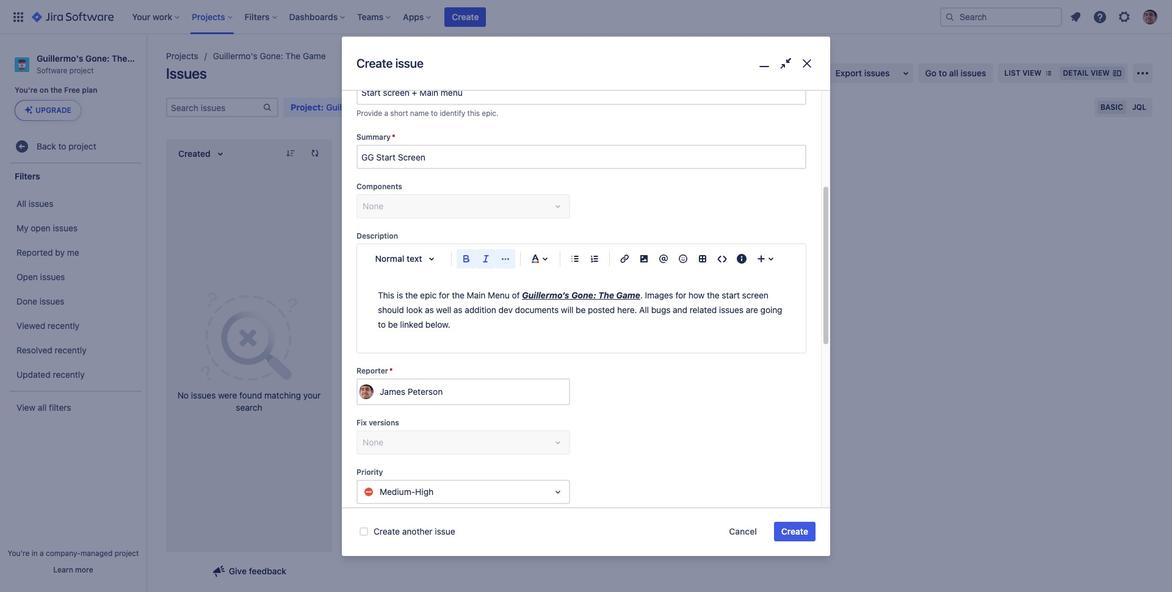 Task type: describe. For each thing, give the bounding box(es) containing it.
you're in a company-managed project
[[8, 549, 139, 558]]

create issue dialog
[[342, 37, 830, 592]]

provide
[[357, 108, 382, 118]]

game inside description - main content area, start typing to enter text. text field
[[616, 290, 640, 301]]

issues inside the . images for how the start screen should look as well as addition dev documents will be posted here. all bugs and related issues are going to be linked below.
[[719, 305, 744, 315]]

save filter
[[709, 102, 750, 112]]

exit full screen image
[[777, 55, 794, 73]]

guillermo's gone: the game link
[[213, 49, 326, 63]]

are
[[746, 305, 758, 315]]

another
[[402, 526, 433, 537]]

done issues link
[[6, 290, 143, 314]]

short
[[390, 108, 408, 118]]

issues right open
[[53, 223, 78, 233]]

medium-high
[[380, 487, 434, 497]]

bullet list ⌘⇧8 image
[[568, 252, 582, 266]]

learn more
[[53, 565, 93, 574]]

issues
[[166, 65, 207, 82]]

cancel button
[[722, 522, 764, 542]]

here.
[[617, 305, 637, 315]]

no issues were found matching your search
[[177, 390, 321, 413]]

detail view
[[1063, 68, 1110, 78]]

screen
[[742, 290, 768, 301]]

search image
[[945, 12, 955, 22]]

guillermo's gone: the game software project
[[37, 53, 153, 75]]

fix versions
[[357, 418, 399, 427]]

create another issue
[[374, 526, 455, 537]]

project for in
[[115, 549, 139, 558]]

open
[[16, 272, 38, 282]]

give feedback button
[[204, 562, 294, 581]]

no
[[177, 390, 189, 400]]

save filter button
[[702, 98, 757, 117]]

filters
[[15, 171, 40, 181]]

to inside the . images for how the start screen should look as well as addition dev documents will be posted here. all bugs and related issues are going to be linked below.
[[378, 319, 386, 330]]

text
[[407, 254, 422, 264]]

game for guillermo's gone: the game software project
[[129, 53, 153, 63]]

james peterson
[[380, 387, 443, 397]]

in
[[32, 549, 38, 558]]

updated recently
[[16, 369, 85, 380]]

viewed recently
[[16, 320, 79, 331]]

description
[[357, 232, 398, 241]]

peterson
[[408, 387, 443, 397]]

create banner
[[0, 0, 1172, 34]]

for inside the . images for how the start screen should look as well as addition dev documents will be posted here. all bugs and related issues are going to be linked below.
[[676, 290, 686, 301]]

reported by me link
[[6, 241, 143, 265]]

guillermo's for guillermo's gone: the game software project
[[37, 53, 83, 63]]

the inside description - main content area, start typing to enter text. text field
[[598, 290, 614, 301]]

reported
[[16, 247, 53, 258]]

normal text button
[[369, 246, 446, 272]]

will
[[561, 305, 574, 315]]

epic.
[[482, 108, 498, 118]]

filters
[[49, 402, 71, 413]]

back to project
[[37, 141, 96, 151]]

export issues
[[836, 68, 890, 78]]

more formatting image
[[498, 252, 513, 266]]

resolved recently
[[16, 345, 87, 355]]

open issues link
[[6, 265, 143, 290]]

2 as from the left
[[454, 305, 462, 315]]

the right on
[[50, 86, 62, 95]]

posted
[[588, 305, 615, 315]]

0 horizontal spatial a
[[40, 549, 44, 558]]

the for guillermo's gone: the game
[[285, 51, 301, 61]]

the right is
[[405, 290, 418, 301]]

main
[[467, 290, 486, 301]]

view all filters link
[[6, 396, 143, 420]]

upgrade
[[35, 106, 71, 115]]

0 vertical spatial issue
[[395, 56, 423, 70]]

this is the epic for the main menu of guillermo's gone: the game
[[378, 290, 640, 301]]

look
[[406, 305, 423, 315]]

gone: for guillermo's gone: the game
[[260, 51, 283, 61]]

dev
[[498, 305, 513, 315]]

on
[[40, 86, 49, 95]]

of
[[512, 290, 520, 301]]

plan
[[82, 86, 97, 95]]

guillermo's
[[522, 290, 569, 301]]

all inside group
[[16, 198, 26, 209]]

cancel
[[729, 526, 757, 537]]

is
[[397, 290, 403, 301]]

Search issues text field
[[167, 99, 263, 116]]

going
[[760, 305, 782, 315]]

save
[[709, 102, 729, 112]]

well
[[436, 305, 451, 315]]

issues down the reported by me
[[40, 272, 65, 282]]

versions
[[369, 418, 399, 427]]

link image
[[617, 252, 632, 266]]

issues up open
[[29, 198, 53, 209]]

this
[[467, 108, 480, 118]]

components
[[357, 182, 402, 191]]

learn more button
[[53, 565, 93, 575]]

issues inside no issues were found matching your search
[[191, 390, 216, 400]]

the left main
[[452, 290, 465, 301]]

you're for you're on the free plan
[[15, 86, 38, 95]]

go
[[925, 68, 937, 78]]

table image
[[695, 252, 710, 266]]

all inside go to all issues link
[[949, 68, 958, 78]]

medium-
[[380, 487, 415, 497]]

1 vertical spatial issue
[[435, 526, 455, 537]]

export issues button
[[828, 63, 913, 83]]

discard & close image
[[798, 55, 816, 73]]

normal
[[375, 254, 404, 264]]

export
[[836, 68, 862, 78]]

issues inside button
[[864, 68, 890, 78]]

summary
[[357, 133, 391, 142]]

how
[[689, 290, 705, 301]]

1 vertical spatial be
[[388, 319, 398, 330]]

the inside the . images for how the start screen should look as well as addition dev documents will be posted here. all bugs and related issues are going to be linked below.
[[707, 290, 720, 301]]



Task type: locate. For each thing, give the bounding box(es) containing it.
1 horizontal spatial the
[[285, 51, 301, 61]]

all right view
[[38, 402, 47, 413]]

1 as from the left
[[425, 305, 434, 315]]

provide a short name to identify this epic.
[[357, 108, 498, 118]]

company-
[[46, 549, 81, 558]]

projects
[[166, 51, 198, 61]]

bugs
[[651, 305, 671, 315]]

give feedback
[[229, 566, 286, 576]]

recently down done issues link
[[48, 320, 79, 331]]

0 vertical spatial be
[[576, 305, 586, 315]]

detail
[[1063, 68, 1089, 78]]

open
[[31, 223, 51, 233]]

my
[[16, 223, 28, 233]]

as
[[425, 305, 434, 315], [454, 305, 462, 315]]

project for gone:
[[69, 66, 94, 75]]

more
[[75, 565, 93, 574]]

0 horizontal spatial all
[[38, 402, 47, 413]]

1 horizontal spatial all
[[949, 68, 958, 78]]

view right detail
[[1091, 68, 1110, 78]]

view right list
[[1023, 68, 1042, 78]]

you're
[[15, 86, 38, 95], [8, 549, 29, 558]]

* for reporter *
[[389, 366, 393, 376]]

were
[[218, 390, 237, 400]]

should
[[378, 305, 404, 315]]

guillermo's gone: the game
[[213, 51, 326, 61]]

* right summary
[[392, 133, 395, 142]]

guillermo's right projects on the top left of page
[[213, 51, 257, 61]]

guillermo's for guillermo's gone: the game
[[213, 51, 257, 61]]

feedback
[[249, 566, 286, 576]]

1 horizontal spatial for
[[676, 290, 686, 301]]

go to all issues link
[[918, 63, 994, 83]]

issues left list
[[961, 68, 986, 78]]

james peterson image
[[359, 385, 374, 399]]

open issues
[[16, 272, 65, 282]]

info panel image
[[734, 252, 749, 266]]

all up my
[[16, 198, 26, 209]]

mention image
[[656, 252, 671, 266]]

create button inside primary element
[[445, 7, 486, 27]]

0 vertical spatial all
[[949, 68, 958, 78]]

all inside the . images for how the start screen should look as well as addition dev documents will be posted here. all bugs and related issues are going to be linked below.
[[639, 305, 649, 315]]

found
[[239, 390, 262, 400]]

0 vertical spatial all
[[16, 198, 26, 209]]

a right in
[[40, 549, 44, 558]]

0 horizontal spatial all
[[16, 198, 26, 209]]

1 vertical spatial all
[[639, 305, 649, 315]]

related
[[690, 305, 717, 315]]

recently down resolved recently link
[[53, 369, 85, 380]]

resolved recently link
[[6, 338, 143, 363]]

priority
[[357, 468, 383, 477]]

view for list view
[[1023, 68, 1042, 78]]

recently for updated recently
[[53, 369, 85, 380]]

all inside view all filters link
[[38, 402, 47, 413]]

fix
[[357, 418, 367, 427]]

2 view from the left
[[1091, 68, 1110, 78]]

to right back
[[58, 141, 66, 151]]

for up well
[[439, 290, 450, 301]]

*
[[392, 133, 395, 142], [389, 366, 393, 376]]

updated recently link
[[6, 363, 143, 387]]

all right 'go' on the right of page
[[949, 68, 958, 78]]

filter
[[731, 102, 750, 112]]

viewed recently link
[[6, 314, 143, 338]]

2 for from the left
[[676, 290, 686, 301]]

all
[[949, 68, 958, 78], [38, 402, 47, 413]]

project
[[69, 66, 94, 75], [69, 141, 96, 151], [115, 549, 139, 558]]

you're on the free plan
[[15, 86, 97, 95]]

jira software image
[[32, 9, 114, 24], [32, 9, 114, 24]]

bold ⌘b image
[[459, 252, 474, 266]]

gone: inside guillermo's gone: the game software project
[[85, 53, 110, 63]]

below.
[[425, 319, 450, 330]]

1 for from the left
[[439, 290, 450, 301]]

1 horizontal spatial gone:
[[260, 51, 283, 61]]

my open issues link
[[6, 216, 143, 241]]

project up plan
[[69, 66, 94, 75]]

go to all issues
[[925, 68, 986, 78]]

* for summary *
[[392, 133, 395, 142]]

documents
[[515, 305, 559, 315]]

open export issues dropdown image
[[898, 66, 913, 81]]

project right managed
[[115, 549, 139, 558]]

2 horizontal spatial gone:
[[571, 290, 596, 301]]

1 vertical spatial *
[[389, 366, 393, 376]]

1 horizontal spatial a
[[384, 108, 388, 118]]

0 horizontal spatial for
[[439, 290, 450, 301]]

issues down start
[[719, 305, 744, 315]]

project right back
[[69, 141, 96, 151]]

a left the short
[[384, 108, 388, 118]]

recently down viewed recently link
[[55, 345, 87, 355]]

list
[[1005, 68, 1021, 78]]

recently for resolved recently
[[55, 345, 87, 355]]

game inside guillermo's gone: the game software project
[[129, 53, 153, 63]]

2 horizontal spatial game
[[616, 290, 640, 301]]

0 horizontal spatial guillermo's
[[37, 53, 83, 63]]

issues
[[864, 68, 890, 78], [961, 68, 986, 78], [29, 198, 53, 209], [53, 223, 78, 233], [40, 272, 65, 282], [40, 296, 64, 306], [719, 305, 744, 315], [191, 390, 216, 400]]

guillermo's up "software"
[[37, 53, 83, 63]]

0 vertical spatial you're
[[15, 86, 38, 95]]

0 vertical spatial *
[[392, 133, 395, 142]]

search
[[236, 402, 262, 413]]

by
[[55, 247, 65, 258]]

1 vertical spatial create button
[[774, 522, 816, 542]]

issue
[[395, 56, 423, 70], [435, 526, 455, 537]]

name
[[410, 108, 429, 118]]

learn
[[53, 565, 73, 574]]

gone: for guillermo's gone: the game software project
[[85, 53, 110, 63]]

this
[[378, 290, 394, 301]]

menu
[[488, 290, 510, 301]]

you're left in
[[8, 549, 29, 558]]

game
[[303, 51, 326, 61], [129, 53, 153, 63], [616, 290, 640, 301]]

refresh image
[[310, 148, 320, 158]]

identify
[[440, 108, 465, 118]]

2 vertical spatial recently
[[53, 369, 85, 380]]

project inside guillermo's gone: the game software project
[[69, 66, 94, 75]]

to right name
[[431, 108, 438, 118]]

james
[[380, 387, 405, 397]]

1 vertical spatial a
[[40, 549, 44, 558]]

0 horizontal spatial be
[[388, 319, 398, 330]]

be down should
[[388, 319, 398, 330]]

1 view from the left
[[1023, 68, 1042, 78]]

2 horizontal spatial the
[[598, 290, 614, 301]]

you're for you're in a company-managed project
[[8, 549, 29, 558]]

Search field
[[940, 7, 1062, 27]]

guillermo's inside guillermo's gone: the game software project
[[37, 53, 83, 63]]

as left well
[[425, 305, 434, 315]]

1 horizontal spatial be
[[576, 305, 586, 315]]

the right how
[[707, 290, 720, 301]]

reported by me
[[16, 247, 79, 258]]

reporter
[[357, 366, 388, 376]]

italic ⌘i image
[[479, 252, 493, 266]]

1 vertical spatial project
[[69, 141, 96, 151]]

1 vertical spatial you're
[[8, 549, 29, 558]]

0 vertical spatial create button
[[445, 7, 486, 27]]

managed
[[81, 549, 112, 558]]

updated
[[16, 369, 51, 380]]

Description - Main content area, start typing to enter text. text field
[[378, 288, 785, 332]]

issues up viewed recently on the bottom left of the page
[[40, 296, 64, 306]]

1 vertical spatial all
[[38, 402, 47, 413]]

done
[[16, 296, 37, 306]]

1 horizontal spatial issue
[[435, 526, 455, 537]]

1 horizontal spatial as
[[454, 305, 462, 315]]

0 vertical spatial recently
[[48, 320, 79, 331]]

be
[[576, 305, 586, 315], [388, 319, 398, 330]]

me
[[67, 247, 79, 258]]

the for guillermo's gone: the game software project
[[112, 53, 127, 63]]

be right will
[[576, 305, 586, 315]]

all issues link
[[6, 192, 143, 216]]

1 horizontal spatial game
[[303, 51, 326, 61]]

1 horizontal spatial all
[[639, 305, 649, 315]]

2 vertical spatial project
[[115, 549, 139, 558]]

for up and
[[676, 290, 686, 301]]

1 vertical spatial recently
[[55, 345, 87, 355]]

open image
[[551, 485, 565, 500]]

project inside back to project link
[[69, 141, 96, 151]]

group containing all issues
[[6, 188, 143, 391]]

issues right no
[[191, 390, 216, 400]]

None text field
[[358, 82, 805, 104], [358, 146, 805, 168], [358, 82, 805, 104], [358, 146, 805, 168]]

view for detail view
[[1091, 68, 1110, 78]]

code snippet image
[[715, 252, 730, 266]]

matching
[[264, 390, 301, 400]]

recently inside "link"
[[53, 369, 85, 380]]

0 horizontal spatial view
[[1023, 68, 1042, 78]]

create inside primary element
[[452, 11, 479, 22]]

software
[[37, 66, 67, 75]]

a inside "dialog"
[[384, 108, 388, 118]]

.
[[640, 290, 643, 301]]

sort descending image
[[286, 148, 295, 158]]

0 horizontal spatial issue
[[395, 56, 423, 70]]

you're left on
[[15, 86, 38, 95]]

game for guillermo's gone: the game
[[303, 51, 326, 61]]

the inside guillermo's gone: the game software project
[[112, 53, 127, 63]]

for
[[439, 290, 450, 301], [676, 290, 686, 301]]

guillermo's
[[213, 51, 257, 61], [37, 53, 83, 63]]

to right 'go' on the right of page
[[939, 68, 947, 78]]

epic
[[420, 290, 437, 301]]

emoji image
[[676, 252, 690, 266]]

0 horizontal spatial the
[[112, 53, 127, 63]]

1 horizontal spatial view
[[1091, 68, 1110, 78]]

issues right export
[[864, 68, 890, 78]]

viewed
[[16, 320, 45, 331]]

primary element
[[7, 0, 940, 34]]

1 horizontal spatial guillermo's
[[213, 51, 257, 61]]

as right well
[[454, 305, 462, 315]]

0 vertical spatial project
[[69, 66, 94, 75]]

0 horizontal spatial create button
[[445, 7, 486, 27]]

0 horizontal spatial gone:
[[85, 53, 110, 63]]

recently for viewed recently
[[48, 320, 79, 331]]

free
[[64, 86, 80, 95]]

give
[[229, 566, 247, 576]]

addition
[[465, 305, 496, 315]]

view
[[16, 402, 35, 413]]

0 horizontal spatial as
[[425, 305, 434, 315]]

normal text
[[375, 254, 422, 264]]

the
[[50, 86, 62, 95], [405, 290, 418, 301], [452, 290, 465, 301], [707, 290, 720, 301]]

* right reporter
[[389, 366, 393, 376]]

add image, video, or file image
[[637, 252, 651, 266]]

numbered list ⌘⇧7 image
[[587, 252, 602, 266]]

view
[[1023, 68, 1042, 78], [1091, 68, 1110, 78]]

minimize image
[[756, 55, 773, 73]]

issue up name
[[395, 56, 423, 70]]

create
[[452, 11, 479, 22], [357, 56, 393, 70], [374, 526, 400, 537], [781, 526, 808, 537]]

1 horizontal spatial create button
[[774, 522, 816, 542]]

to down should
[[378, 319, 386, 330]]

all down .
[[639, 305, 649, 315]]

create button inside "dialog"
[[774, 522, 816, 542]]

group
[[6, 188, 143, 391]]

reporter *
[[357, 366, 393, 376]]

0 horizontal spatial game
[[129, 53, 153, 63]]

issue right another at bottom left
[[435, 526, 455, 537]]

0 vertical spatial a
[[384, 108, 388, 118]]

gone: inside description - main content area, start typing to enter text. text field
[[571, 290, 596, 301]]

my open issues
[[16, 223, 78, 233]]



Task type: vqa. For each thing, say whether or not it's contained in the screenshot.
:ballet_shoes: icon
no



